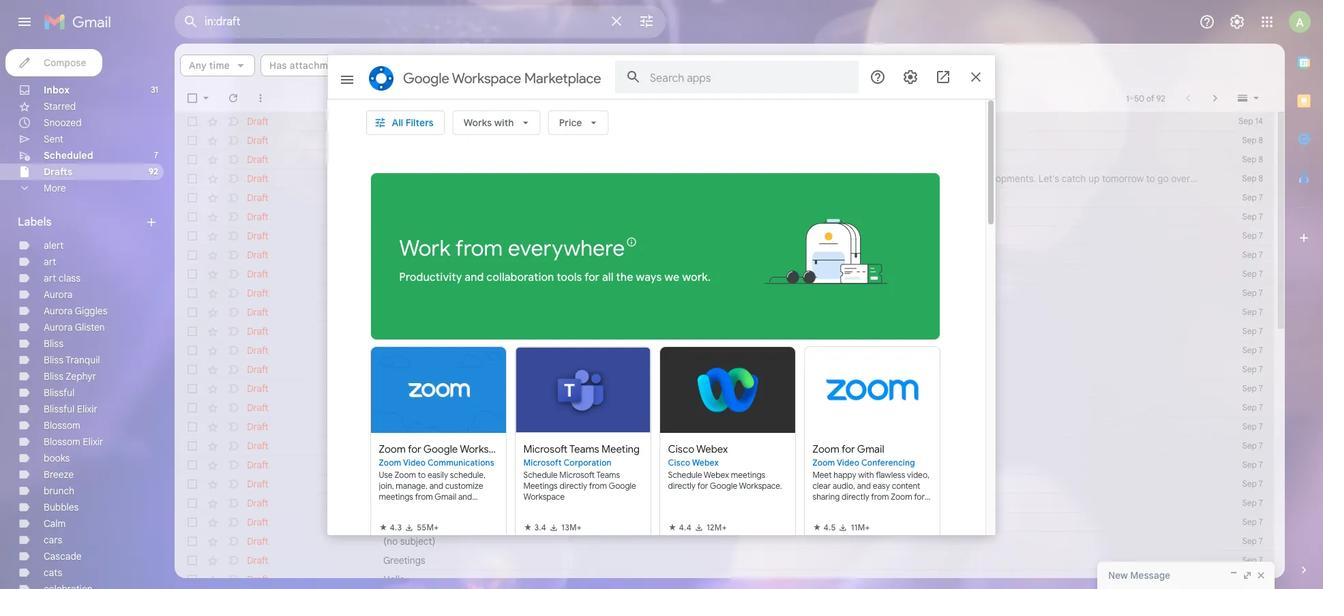 Task type: describe. For each thing, give the bounding box(es) containing it.
12 draft from the top
[[247, 325, 269, 338]]

clear search image
[[603, 8, 631, 35]]

the right did
[[505, 345, 519, 357]]

3 bliss from the top
[[44, 371, 63, 383]]

sent
[[44, 133, 63, 145]]

19 draft from the top
[[247, 459, 269, 472]]

alert
[[44, 240, 64, 252]]

older image
[[1209, 91, 1223, 105]]

just
[[510, 173, 528, 185]]

latest
[[947, 173, 971, 185]]

7 sep 7 from the top
[[1243, 307, 1264, 317]]

thanks
[[684, 134, 715, 147]]

thanks,
[[1243, 173, 1277, 185]]

8 sep 7 from the top
[[1243, 326, 1264, 336]]

can
[[471, 134, 489, 147]]

inbox link
[[44, 84, 70, 96]]

subject) for 21th row from the bottom of the main content containing has attachment
[[400, 192, 436, 204]]

has attachment
[[270, 59, 343, 72]]

15 row from the top
[[175, 399, 1275, 418]]

main content containing has attachment
[[175, 44, 1301, 590]]

6 sep 7 from the top
[[1243, 288, 1264, 298]]

- down "movies"
[[421, 134, 425, 147]]

0 vertical spatial elixir
[[77, 403, 97, 416]]

11 sep 7 from the top
[[1243, 384, 1264, 394]]

(no for (no subject) link for 10th row from the bottom
[[384, 402, 398, 414]]

2 row from the top
[[175, 131, 1275, 150]]

1 bliss from the top
[[44, 338, 63, 350]]

beach link
[[384, 382, 1200, 396]]

search
[[463, 59, 495, 72]]

hey
[[424, 268, 440, 280]]

cats link
[[44, 567, 62, 579]]

1 art from the top
[[44, 256, 56, 268]]

(no subject) for 11th row from the top of the main content containing has attachment
[[384, 325, 436, 338]]

1 sep 7 from the top
[[1243, 192, 1264, 203]]

like
[[735, 268, 750, 280]]

wanted
[[858, 173, 890, 185]]

not important switch for 22th row
[[227, 535, 240, 549]]

1 horizontal spatial to
[[892, 173, 901, 185]]

cats link
[[384, 287, 1200, 300]]

10 row from the top
[[175, 303, 1275, 322]]

21 sep 7 from the top
[[1243, 575, 1264, 585]]

17 row from the top
[[175, 437, 1275, 456]]

store?
[[655, 134, 682, 147]]

not important switch for 1st row from the bottom
[[227, 573, 240, 587]]

1 for from the left
[[578, 268, 591, 280]]

aurora glisten link
[[44, 321, 105, 334]]

3 sep 7 from the top
[[1243, 231, 1264, 241]]

breeze
[[44, 469, 74, 481]]

catch
[[1062, 173, 1087, 185]]

2 art from the top
[[44, 272, 56, 285]]

scheduled link
[[44, 149, 93, 162]]

5 sep 7 from the top
[[1243, 269, 1264, 279]]

noah,
[[482, 173, 508, 185]]

18 draft from the top
[[247, 440, 269, 452]]

subject) for 5th row from the bottom
[[400, 497, 436, 510]]

8 draft from the top
[[247, 249, 269, 261]]

(no subject) for 22th row
[[384, 536, 436, 548]]

14 sep 7 from the top
[[1243, 441, 1264, 451]]

1 aurora from the top
[[44, 289, 73, 301]]

9 row from the top
[[175, 284, 1275, 303]]

24 draft from the top
[[247, 555, 269, 567]]

details.
[[1210, 173, 1241, 185]]

brunch link
[[44, 485, 75, 497]]

4 draft from the top
[[247, 173, 269, 185]]

(no for 5th row from the bottom's (no subject) link
[[384, 497, 398, 510]]

2 blissful from the top
[[44, 403, 75, 416]]

room.
[[637, 268, 662, 280]]

christina,
[[443, 268, 484, 280]]

not important switch for ninth row
[[227, 287, 240, 300]]

14
[[1256, 116, 1264, 126]]

(no subject) for 6th row from the bottom
[[384, 478, 436, 491]]

21 row from the top
[[175, 513, 1275, 532]]

has
[[270, 59, 287, 72]]

7 row from the top
[[175, 246, 1275, 265]]

movies
[[408, 116, 434, 126]]

art link
[[44, 256, 56, 268]]

beach
[[384, 383, 411, 395]]

not important switch for fourth row from the bottom of the main content containing has attachment
[[227, 516, 240, 530]]

glisten
[[75, 321, 105, 334]]

4 sep 7 from the top
[[1243, 250, 1264, 260]]

(no subject) for 21th row from the bottom of the main content containing has attachment
[[384, 192, 436, 204]]

sep inside the draft row
[[1243, 154, 1257, 164]]

food
[[386, 345, 404, 356]]

labels
[[18, 216, 52, 229]]

cars link
[[44, 534, 62, 547]]

(no subject) link for fourth row from the bottom of the main content containing has attachment
[[384, 516, 1200, 530]]

0 horizontal spatial hi
[[427, 134, 436, 147]]

15 sep 7 from the top
[[1243, 460, 1264, 470]]

11 row from the top
[[175, 322, 1275, 341]]

labels navigation
[[0, 44, 175, 590]]

books
[[44, 452, 70, 465]]

not important switch for 21th row from the bottom of the main content containing has attachment
[[227, 191, 240, 205]]

snacks - hey christina, i am ordering snacks for the break room. what would you like me to get for you?
[[384, 268, 831, 280]]

12 row from the top
[[175, 341, 1275, 360]]

snoozed link
[[44, 117, 82, 129]]

not important switch for 5th row from the top of the main content containing has attachment
[[227, 210, 240, 224]]

1 shipment from the left
[[438, 345, 478, 357]]

interview link
[[384, 306, 1200, 319]]

20 draft from the top
[[247, 478, 269, 491]]

14 draft from the top
[[247, 364, 269, 376]]

(no subject) link for 10th row from the bottom
[[384, 401, 1200, 415]]

18 sep 7 from the top
[[1243, 517, 1264, 527]]

pick
[[509, 134, 527, 147]]

(no for (no subject) link associated with 21th row from the bottom of the main content containing has attachment
[[384, 192, 398, 204]]

refresh image
[[227, 91, 240, 105]]

0 vertical spatial up
[[530, 134, 541, 147]]

2 blossom from the top
[[44, 436, 80, 448]]

20 row from the top
[[175, 494, 1275, 513]]

not important switch for eighth row from the top of the main content containing has attachment
[[227, 267, 240, 281]]

get
[[779, 268, 794, 280]]

19 row from the top
[[175, 475, 1275, 494]]

project
[[431, 173, 462, 185]]

subject) for 6th row from the bottom
[[400, 478, 436, 491]]

(no subject) for 5th row from the top of the main content containing has attachment
[[384, 211, 436, 223]]

giggles
[[75, 305, 108, 317]]

3 row from the top
[[175, 169, 1301, 188]]

subject) for 11th row from the top of the main content containing has attachment
[[400, 325, 436, 338]]

update on project - hi noah, just a quick update on the project. we've made some significant progress, and i wanted to share the latest developments. let's catch up tomorrow to go over the details. thanks, anna
[[384, 173, 1301, 185]]

over
[[1172, 173, 1191, 185]]

1 blissful from the top
[[44, 387, 75, 399]]

go
[[1158, 173, 1169, 185]]

advanced search options image
[[633, 8, 661, 35]]

blissful link
[[44, 387, 75, 399]]

2 draft from the top
[[247, 134, 269, 147]]

cars
[[44, 534, 62, 547]]

2 shipment from the left
[[521, 345, 561, 357]]

significant
[[744, 173, 788, 185]]

0 vertical spatial i
[[853, 173, 855, 185]]

11 draft from the top
[[247, 306, 269, 319]]

compose
[[44, 57, 86, 69]]

15 draft from the top
[[247, 383, 269, 395]]

24 row from the top
[[175, 570, 1275, 590]]

16 row from the top
[[175, 418, 1275, 437]]

2 bliss from the top
[[44, 354, 63, 366]]

7 inside "labels" navigation
[[154, 150, 158, 160]]

the right "from"
[[602, 134, 616, 147]]

1 draft from the top
[[247, 115, 269, 128]]

13 draft from the top
[[247, 345, 269, 357]]

7 draft from the top
[[247, 230, 269, 242]]

advanced
[[414, 59, 460, 72]]

9 draft from the top
[[247, 268, 269, 280]]

the left latest
[[930, 173, 944, 185]]

hello link
[[384, 573, 1200, 587]]

the right over
[[1193, 173, 1208, 185]]

4 row from the top
[[175, 188, 1275, 207]]

more
[[44, 182, 66, 194]]

(no for (no subject) link corresponding to sixth row
[[384, 230, 398, 242]]

greetings for 2nd row from the bottom
[[384, 555, 426, 567]]

17 draft from the top
[[247, 421, 269, 433]]

(no subject) for sixth row
[[384, 230, 436, 242]]

subject) for 8th row from the bottom of the main content containing has attachment
[[400, 440, 436, 452]]

blossom elixir link
[[44, 436, 103, 448]]

(no subject) for 8th row from the bottom of the main content containing has attachment
[[384, 440, 436, 452]]

31
[[151, 85, 158, 95]]

5 draft from the top
[[247, 192, 269, 204]]

what
[[664, 268, 687, 280]]

compose button
[[5, 49, 103, 76]]

developments.
[[973, 173, 1037, 185]]

zephyr
[[66, 371, 96, 383]]

bliss link
[[44, 338, 63, 350]]

cookies
[[543, 134, 576, 147]]

am
[[491, 268, 505, 280]]

share
[[903, 173, 927, 185]]

2 for from the left
[[796, 268, 808, 280]]

(no for (no subject) link associated with 8th row from the bottom of the main content containing has attachment
[[384, 440, 398, 452]]

aurora link
[[44, 289, 73, 301]]

sent link
[[44, 133, 63, 145]]

18 row from the top
[[175, 456, 1275, 475]]

16 draft from the top
[[247, 402, 269, 414]]

subject) for 5th row from the top of the main content containing has attachment
[[400, 211, 436, 223]]

greetings link for 16th row from the top
[[384, 420, 1200, 434]]

blossom link
[[44, 420, 80, 432]]

advanced search
[[414, 59, 495, 72]]



Task type: vqa. For each thing, say whether or not it's contained in the screenshot.
sugar at the left bottom of page
yes



Task type: locate. For each thing, give the bounding box(es) containing it.
hi left noah,
[[471, 173, 480, 185]]

16 sep 7 from the top
[[1243, 479, 1264, 489]]

12 not important switch from the top
[[227, 325, 240, 338]]

(no for (no subject) link associated with seventh row from the top of the main content containing has attachment
[[384, 249, 398, 261]]

11 (no subject) link from the top
[[384, 535, 1200, 549]]

0 vertical spatial greetings
[[384, 421, 426, 433]]

subject)
[[458, 115, 493, 128], [400, 192, 436, 204], [400, 211, 436, 223], [400, 230, 436, 242], [400, 249, 436, 261], [400, 325, 436, 338], [400, 402, 436, 414], [400, 440, 436, 452], [400, 478, 436, 491], [400, 497, 436, 510], [400, 517, 436, 529], [400, 536, 436, 548]]

not important switch for 11th row from the top of the main content containing has attachment
[[227, 325, 240, 338]]

0 horizontal spatial up
[[530, 134, 541, 147]]

calm link
[[44, 518, 66, 530]]

1 vertical spatial you
[[717, 268, 733, 280]]

9 sep 7 from the top
[[1243, 345, 1264, 356]]

to left 'share'
[[892, 173, 901, 185]]

(no for 5th row from the top of the main content containing has attachment (no subject) link
[[384, 211, 398, 223]]

not important switch for 18th row from the top of the main content containing has attachment
[[227, 459, 240, 472]]

the left project.
[[611, 173, 625, 185]]

(no for 6th row from the bottom (no subject) link
[[384, 478, 398, 491]]

17 sep 7 from the top
[[1243, 498, 1264, 508]]

let's
[[1039, 173, 1060, 185]]

cats
[[44, 567, 62, 579]]

1 greetings link from the top
[[384, 420, 1200, 434]]

not important switch for 8th row from the bottom of the main content containing has attachment
[[227, 439, 240, 453]]

13 sep 7 from the top
[[1243, 422, 1264, 432]]

draft inside row
[[247, 154, 269, 166]]

of
[[564, 345, 573, 357]]

(no subject) link for 5th row from the top of the main content containing has attachment
[[384, 210, 1200, 224]]

13 not important switch from the top
[[227, 344, 240, 358]]

not important switch for 11th row from the bottom
[[227, 382, 240, 396]]

draft row
[[175, 150, 1275, 169]]

for right get
[[796, 268, 808, 280]]

subject) for 22th row
[[400, 536, 436, 548]]

1 vertical spatial greetings
[[384, 555, 426, 567]]

drafts
[[44, 166, 72, 178]]

progress,
[[791, 173, 832, 185]]

2 on from the left
[[597, 173, 608, 185]]

breakfast link
[[384, 363, 1200, 377]]

break
[[610, 268, 634, 280]]

1 horizontal spatial you
[[717, 268, 733, 280]]

bubbles link
[[44, 502, 79, 514]]

(no subject) link for 6th row from the bottom
[[384, 478, 1200, 491]]

i right and
[[853, 173, 855, 185]]

not important switch for the draft row
[[227, 153, 240, 167]]

1 on from the left
[[418, 173, 429, 185]]

aurora down art class link
[[44, 289, 73, 301]]

1 horizontal spatial up
[[1089, 173, 1100, 185]]

shipment left of
[[521, 345, 561, 357]]

0 vertical spatial hi
[[427, 134, 436, 147]]

greetings for 16th row from the top
[[384, 421, 426, 433]]

grocery
[[618, 134, 652, 147]]

greetings up hello
[[384, 555, 426, 567]]

0 vertical spatial aurora
[[44, 289, 73, 301]]

3 draft from the top
[[247, 154, 269, 166]]

8 up thanks,
[[1259, 154, 1264, 164]]

bliss tranquil link
[[44, 354, 100, 366]]

19 sep 7 from the top
[[1243, 536, 1264, 547]]

22 row from the top
[[175, 532, 1275, 551]]

bliss down bliss link
[[44, 354, 63, 366]]

to right me
[[768, 268, 777, 280]]

hello
[[384, 574, 405, 586]]

not important switch for second row from the top
[[227, 134, 240, 147]]

1 vertical spatial bliss
[[44, 354, 63, 366]]

cascade
[[44, 551, 82, 563]]

not important switch for 5th row from the bottom
[[227, 497, 240, 510]]

4 (no subject) link from the top
[[384, 248, 1200, 262]]

brunch
[[44, 485, 75, 497]]

you right can
[[491, 134, 507, 147]]

(no subject)
[[441, 115, 493, 128], [384, 192, 436, 204], [384, 211, 436, 223], [384, 230, 436, 242], [384, 249, 436, 261], [384, 325, 436, 338], [384, 402, 436, 414], [384, 440, 436, 452], [384, 478, 436, 491], [384, 497, 436, 510], [384, 517, 436, 529], [384, 536, 436, 548]]

aurora down aurora link
[[44, 305, 73, 317]]

1 vertical spatial art
[[44, 272, 56, 285]]

1 blossom from the top
[[44, 420, 80, 432]]

attachment
[[290, 59, 343, 72]]

0 vertical spatial blossom
[[44, 420, 80, 432]]

20 sep 7 from the top
[[1243, 555, 1264, 566]]

(no subject) for 5th row from the bottom
[[384, 497, 436, 510]]

art down alert
[[44, 256, 56, 268]]

bliss up bliss tranquil link
[[44, 338, 63, 350]]

on left project
[[418, 173, 429, 185]]

(no
[[441, 115, 455, 128], [384, 192, 398, 204], [384, 211, 398, 223], [384, 230, 398, 242], [384, 249, 398, 261], [384, 325, 398, 338], [384, 402, 398, 414], [384, 440, 398, 452], [384, 478, 398, 491], [384, 497, 398, 510], [384, 517, 398, 529], [384, 536, 398, 548]]

22 draft from the top
[[247, 517, 269, 529]]

hi
[[427, 134, 436, 147], [471, 173, 480, 185]]

bubbles
[[44, 502, 79, 514]]

to left go
[[1147, 173, 1156, 185]]

(no subject) link for 5th row from the bottom
[[384, 497, 1200, 510]]

8 not important switch from the top
[[227, 248, 240, 262]]

main content
[[175, 44, 1301, 590]]

starred snoozed sent
[[44, 100, 82, 145]]

22 not important switch from the top
[[227, 516, 240, 530]]

8
[[1259, 135, 1264, 145], [1259, 154, 1264, 164], [1259, 173, 1264, 184]]

23 draft from the top
[[247, 536, 269, 548]]

subject) for 10th row from the bottom
[[400, 402, 436, 414]]

blossom down blossom link
[[44, 436, 80, 448]]

not important switch for sixth row
[[227, 229, 240, 243]]

2 sep 8 from the top
[[1243, 154, 1264, 164]]

tranquil
[[65, 354, 100, 366]]

settings image
[[1230, 14, 1246, 30]]

elixir up blossom link
[[77, 403, 97, 416]]

(no subject) for 10th row from the bottom
[[384, 402, 436, 414]]

sugar
[[410, 345, 436, 357]]

0 vertical spatial sep 8
[[1243, 135, 1264, 145]]

3 (no subject) link from the top
[[384, 229, 1200, 243]]

draft
[[247, 115, 269, 128], [247, 134, 269, 147], [247, 154, 269, 166], [247, 173, 269, 185], [247, 192, 269, 204], [247, 211, 269, 223], [247, 230, 269, 242], [247, 249, 269, 261], [247, 268, 269, 280], [247, 287, 269, 300], [247, 306, 269, 319], [247, 325, 269, 338], [247, 345, 269, 357], [247, 364, 269, 376], [247, 383, 269, 395], [247, 402, 269, 414], [247, 421, 269, 433], [247, 440, 269, 452], [247, 459, 269, 472], [247, 478, 269, 491], [247, 497, 269, 510], [247, 517, 269, 529], [247, 536, 269, 548], [247, 555, 269, 567], [247, 574, 269, 586]]

toggle split pane mode image
[[1236, 91, 1250, 105]]

not important switch for 13th row
[[227, 363, 240, 377]]

19 not important switch from the top
[[227, 459, 240, 472]]

6 row from the top
[[175, 227, 1275, 246]]

not important switch for 24th row from the bottom of the main content containing has attachment
[[227, 115, 240, 128]]

-
[[421, 134, 425, 147], [464, 173, 469, 185], [417, 268, 421, 280], [481, 345, 485, 357]]

10 (no subject) link from the top
[[384, 516, 1200, 530]]

2 not important switch from the top
[[227, 134, 240, 147]]

24 not important switch from the top
[[227, 554, 240, 568]]

21 draft from the top
[[247, 497, 269, 510]]

greetings link up gift link
[[384, 420, 1200, 434]]

ximmy,
[[439, 134, 469, 147]]

0 horizontal spatial i
[[486, 268, 489, 280]]

greetings
[[384, 421, 426, 433], [384, 555, 426, 567]]

not important switch for seventh row from the top of the main content containing has attachment
[[227, 248, 240, 262]]

(no subject) link for 8th row from the bottom of the main content containing has attachment
[[384, 439, 1200, 453]]

snoozed
[[44, 117, 82, 129]]

blossom down blissful elixir link
[[44, 420, 80, 432]]

not important switch for 2nd row from the bottom
[[227, 554, 240, 568]]

aurora giggles link
[[44, 305, 108, 317]]

up right pick
[[530, 134, 541, 147]]

arrive?
[[602, 345, 632, 357]]

1 vertical spatial greetings link
[[384, 554, 1200, 568]]

cats
[[384, 287, 403, 300]]

sep 8 for cookies - hi ximmy, can you pick up cookies from the grocery store? thanks
[[1243, 135, 1264, 145]]

13 row from the top
[[175, 360, 1275, 379]]

shipment right sugar
[[438, 345, 478, 357]]

7 not important switch from the top
[[227, 229, 240, 243]]

8 row from the top
[[175, 265, 1275, 284]]

sep 7
[[1243, 192, 1264, 203], [1243, 212, 1264, 222], [1243, 231, 1264, 241], [1243, 250, 1264, 260], [1243, 269, 1264, 279], [1243, 288, 1264, 298], [1243, 307, 1264, 317], [1243, 326, 1264, 336], [1243, 345, 1264, 356], [1243, 364, 1264, 375], [1243, 384, 1264, 394], [1243, 403, 1264, 413], [1243, 422, 1264, 432], [1243, 441, 1264, 451], [1243, 460, 1264, 470], [1243, 479, 1264, 489], [1243, 498, 1264, 508], [1243, 517, 1264, 527], [1243, 536, 1264, 547], [1243, 555, 1264, 566], [1243, 575, 1264, 585]]

update
[[384, 173, 415, 185]]

3 aurora from the top
[[44, 321, 73, 334]]

4 not important switch from the top
[[227, 172, 240, 186]]

subject) for sixth row
[[400, 230, 436, 242]]

10 draft from the top
[[247, 287, 269, 300]]

gift link
[[384, 459, 1200, 472]]

sep 8
[[1243, 135, 1264, 145], [1243, 154, 1264, 164], [1243, 173, 1264, 184]]

alert link
[[44, 240, 64, 252]]

greetings link
[[384, 420, 1200, 434], [384, 554, 1200, 568]]

starred link
[[44, 100, 76, 113]]

not important switch inside the draft row
[[227, 153, 240, 167]]

sep 8 up thanks,
[[1243, 154, 1264, 164]]

blissful down bliss zephyr link
[[44, 387, 75, 399]]

bliss zephyr link
[[44, 371, 96, 383]]

8 for cookies - hi ximmy, can you pick up cookies from the grocery store? thanks
[[1259, 135, 1264, 145]]

(no for (no subject) link related to fourth row from the bottom of the main content containing has attachment
[[384, 517, 398, 529]]

7 (no subject) link from the top
[[384, 439, 1200, 453]]

8 left anna
[[1259, 173, 1264, 184]]

not important switch for 16th row from the top
[[227, 420, 240, 434]]

1 vertical spatial hi
[[471, 173, 480, 185]]

class
[[59, 272, 81, 285]]

snacks
[[384, 268, 414, 280]]

hi left the ximmy,
[[427, 134, 436, 147]]

2 vertical spatial aurora
[[44, 321, 73, 334]]

5 row from the top
[[175, 207, 1275, 227]]

8 (no subject) link from the top
[[384, 478, 1200, 491]]

6 not important switch from the top
[[227, 210, 240, 224]]

2 horizontal spatial to
[[1147, 173, 1156, 185]]

update
[[564, 173, 595, 185]]

25 not important switch from the top
[[227, 573, 240, 587]]

blissful down blissful link
[[44, 403, 75, 416]]

greetings link up hello link
[[384, 554, 1200, 568]]

breakfast
[[384, 364, 425, 376]]

1 vertical spatial sep 8
[[1243, 154, 1264, 164]]

0 vertical spatial greetings link
[[384, 420, 1200, 434]]

1 horizontal spatial shipment
[[521, 345, 561, 357]]

1 vertical spatial elixir
[[83, 436, 103, 448]]

not important switch for 15th row from the bottom of the main content containing has attachment
[[227, 306, 240, 319]]

from
[[579, 134, 599, 147]]

advanced search button
[[408, 53, 500, 78]]

0 vertical spatial bliss
[[44, 338, 63, 350]]

shipment
[[438, 345, 478, 357], [521, 345, 561, 357]]

3 not important switch from the top
[[227, 153, 240, 167]]

2 vertical spatial bliss
[[44, 371, 63, 383]]

gift
[[384, 459, 399, 472]]

9 not important switch from the top
[[227, 267, 240, 281]]

0 horizontal spatial on
[[418, 173, 429, 185]]

16 not important switch from the top
[[227, 401, 240, 415]]

2 sep 7 from the top
[[1243, 212, 1264, 222]]

interview
[[384, 306, 423, 319]]

1 vertical spatial aurora
[[44, 305, 73, 317]]

subject) for seventh row from the top of the main content containing has attachment
[[400, 249, 436, 261]]

blossom
[[44, 420, 80, 432], [44, 436, 80, 448]]

0 horizontal spatial for
[[578, 268, 591, 280]]

1 row from the top
[[175, 112, 1275, 131]]

search mail image
[[179, 10, 203, 34]]

sep 8 inside the draft row
[[1243, 154, 1264, 164]]

0 vertical spatial you
[[491, 134, 507, 147]]

and
[[834, 173, 850, 185]]

1 horizontal spatial on
[[597, 173, 608, 185]]

8 down 14
[[1259, 135, 1264, 145]]

bliss
[[44, 338, 63, 350], [44, 354, 63, 366], [44, 371, 63, 383]]

food sugar shipment - did the shipment of sugar arrive?
[[386, 345, 632, 357]]

labels heading
[[18, 216, 145, 229]]

None search field
[[175, 5, 666, 38]]

1 vertical spatial blossom
[[44, 436, 80, 448]]

- right project
[[464, 173, 469, 185]]

0 vertical spatial art
[[44, 256, 56, 268]]

(no subject) link for 11th row from the top of the main content containing has attachment
[[384, 325, 1200, 338]]

you?
[[811, 268, 831, 280]]

sep 14
[[1239, 116, 1264, 126]]

for right snacks
[[578, 268, 591, 280]]

14 row from the top
[[175, 379, 1275, 399]]

(no subject) for fourth row from the bottom of the main content containing has attachment
[[384, 517, 436, 529]]

25 draft from the top
[[247, 574, 269, 586]]

sep 8 right details.
[[1243, 173, 1264, 184]]

sep 8 for update on project - hi noah, just a quick update on the project. we've made some significant progress, and i wanted to share the latest developments. let's catch up tomorrow to go over the details. thanks, anna
[[1243, 173, 1264, 184]]

(no subject) link for 21th row from the bottom of the main content containing has attachment
[[384, 191, 1200, 205]]

0 horizontal spatial to
[[768, 268, 777, 280]]

bliss up blissful link
[[44, 371, 63, 383]]

- left hey
[[417, 268, 421, 280]]

ordering
[[507, 268, 544, 280]]

greetings down beach
[[384, 421, 426, 433]]

(no subject) link
[[384, 191, 1200, 205], [384, 210, 1200, 224], [384, 229, 1200, 243], [384, 248, 1200, 262], [384, 325, 1200, 338], [384, 401, 1200, 415], [384, 439, 1200, 453], [384, 478, 1200, 491], [384, 497, 1200, 510], [384, 516, 1200, 530], [384, 535, 1200, 549]]

5 not important switch from the top
[[227, 191, 240, 205]]

art down art link
[[44, 272, 56, 285]]

(no subject) link for 22th row
[[384, 535, 1200, 549]]

1 horizontal spatial hi
[[471, 173, 480, 185]]

1 vertical spatial up
[[1089, 173, 1100, 185]]

aurora up bliss link
[[44, 321, 73, 334]]

(no for 22th row (no subject) link
[[384, 536, 398, 548]]

2 greetings from the top
[[384, 555, 426, 567]]

cookies
[[384, 134, 418, 147]]

greetings link for 2nd row from the bottom
[[384, 554, 1200, 568]]

up right "catch"
[[1089, 173, 1100, 185]]

subject) for fourth row from the bottom of the main content containing has attachment
[[400, 517, 436, 529]]

made
[[691, 173, 715, 185]]

2 8 from the top
[[1259, 154, 1264, 164]]

2 greetings link from the top
[[384, 554, 1200, 568]]

(no subject) link for seventh row from the top of the main content containing has attachment
[[384, 248, 1200, 262]]

inbox
[[44, 84, 70, 96]]

1 (no subject) link from the top
[[384, 191, 1200, 205]]

books link
[[44, 452, 70, 465]]

3 sep 8 from the top
[[1243, 173, 1264, 184]]

1 horizontal spatial i
[[853, 173, 855, 185]]

on right update in the left of the page
[[597, 173, 608, 185]]

21 not important switch from the top
[[227, 497, 240, 510]]

8 inside the draft row
[[1259, 154, 1264, 164]]

20 not important switch from the top
[[227, 478, 240, 491]]

3 8 from the top
[[1259, 173, 1264, 184]]

tab list
[[1286, 44, 1324, 540]]

art
[[44, 256, 56, 268], [44, 272, 56, 285]]

did
[[488, 345, 502, 357]]

1 sep 8 from the top
[[1243, 135, 1264, 145]]

8 for update on project - hi noah, just a quick update on the project. we've made some significant progress, and i wanted to share the latest developments. let's catch up tomorrow to go over the details. thanks, anna
[[1259, 173, 1264, 184]]

10 sep 7 from the top
[[1243, 364, 1264, 375]]

main menu image
[[16, 14, 33, 30]]

2 (no subject) link from the top
[[384, 210, 1200, 224]]

snacks
[[546, 268, 576, 280]]

you left like at top right
[[717, 268, 733, 280]]

2 vertical spatial 8
[[1259, 173, 1264, 184]]

11 not important switch from the top
[[227, 306, 240, 319]]

row
[[175, 112, 1275, 131], [175, 131, 1275, 150], [175, 169, 1301, 188], [175, 188, 1275, 207], [175, 207, 1275, 227], [175, 227, 1275, 246], [175, 246, 1275, 265], [175, 265, 1275, 284], [175, 284, 1275, 303], [175, 303, 1275, 322], [175, 322, 1275, 341], [175, 341, 1275, 360], [175, 360, 1275, 379], [175, 379, 1275, 399], [175, 399, 1275, 418], [175, 418, 1275, 437], [175, 437, 1275, 456], [175, 456, 1275, 475], [175, 475, 1275, 494], [175, 494, 1275, 513], [175, 513, 1275, 532], [175, 532, 1275, 551], [175, 551, 1275, 570], [175, 570, 1275, 590]]

sep 8 down sep 14 at the top right of the page
[[1243, 135, 1264, 145]]

(no subject) for seventh row from the top of the main content containing has attachment
[[384, 249, 436, 261]]

0 horizontal spatial shipment
[[438, 345, 478, 357]]

23 row from the top
[[175, 551, 1275, 570]]

1 not important switch from the top
[[227, 115, 240, 128]]

(no subject) link for sixth row
[[384, 229, 1200, 243]]

2 vertical spatial sep 8
[[1243, 173, 1264, 184]]

0 vertical spatial 8
[[1259, 135, 1264, 145]]

not important switch for 13th row from the bottom of the main content containing has attachment
[[227, 344, 240, 358]]

(no for (no subject) link for 11th row from the top of the main content containing has attachment
[[384, 325, 398, 338]]

i left am at the top of the page
[[486, 268, 489, 280]]

2 aurora from the top
[[44, 305, 73, 317]]

1 horizontal spatial for
[[796, 268, 808, 280]]

would
[[689, 268, 715, 280]]

not important switch for 6th row from the bottom
[[227, 478, 240, 491]]

elixir down blissful elixir link
[[83, 436, 103, 448]]

1 vertical spatial 8
[[1259, 154, 1264, 164]]

1 vertical spatial i
[[486, 268, 489, 280]]

1 8 from the top
[[1259, 135, 1264, 145]]

- left did
[[481, 345, 485, 357]]

not important switch
[[227, 115, 240, 128], [227, 134, 240, 147], [227, 153, 240, 167], [227, 172, 240, 186], [227, 191, 240, 205], [227, 210, 240, 224], [227, 229, 240, 243], [227, 248, 240, 262], [227, 267, 240, 281], [227, 287, 240, 300], [227, 306, 240, 319], [227, 325, 240, 338], [227, 344, 240, 358], [227, 363, 240, 377], [227, 382, 240, 396], [227, 401, 240, 415], [227, 420, 240, 434], [227, 439, 240, 453], [227, 459, 240, 472], [227, 478, 240, 491], [227, 497, 240, 510], [227, 516, 240, 530], [227, 535, 240, 549], [227, 554, 240, 568], [227, 573, 240, 587]]

92
[[149, 167, 158, 177]]

0 horizontal spatial you
[[491, 134, 507, 147]]

not important switch for 3rd row from the top of the main content containing has attachment
[[227, 172, 240, 186]]

we've
[[663, 173, 688, 185]]

6 draft from the top
[[247, 211, 269, 223]]

9 (no subject) link from the top
[[384, 497, 1200, 510]]

not important switch for 10th row from the bottom
[[227, 401, 240, 415]]

has attachment button
[[261, 55, 352, 76]]

0 vertical spatial blissful
[[44, 387, 75, 399]]

aurora
[[44, 289, 73, 301], [44, 305, 73, 317], [44, 321, 73, 334]]

12 sep 7 from the top
[[1243, 403, 1264, 413]]

quick
[[538, 173, 562, 185]]

alert art art class aurora aurora giggles aurora glisten bliss bliss tranquil bliss zephyr blissful blissful elixir blossom blossom elixir books breeze brunch bubbles calm cars cascade cats
[[44, 240, 108, 579]]

blissful elixir link
[[44, 403, 97, 416]]

1 vertical spatial blissful
[[44, 403, 75, 416]]

the left break
[[593, 268, 607, 280]]

cascade link
[[44, 551, 82, 563]]



